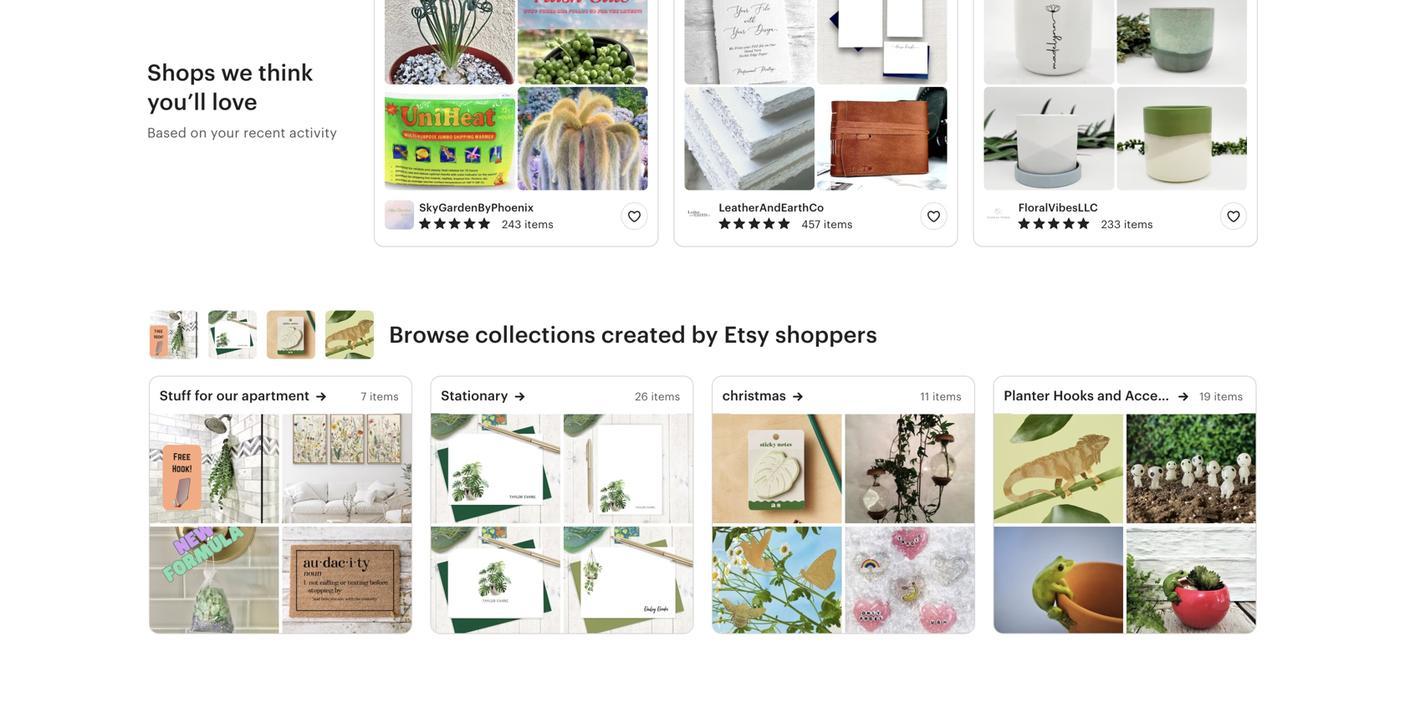 Task type: describe. For each thing, give the bounding box(es) containing it.
7
[[361, 391, 367, 403]]

floralvibesllc
[[1019, 202, 1098, 214]]

for
[[195, 389, 213, 404]]

233 items
[[1101, 218, 1153, 231]]

personalized note card set - watercolor monstera houseplant in boho planter - stationery bohemian stationary nature - flat cards set of 12 image
[[431, 414, 560, 524]]

our
[[216, 389, 238, 404]]

hooks
[[1054, 389, 1094, 404]]

collections
[[475, 322, 596, 348]]

think
[[258, 60, 314, 86]]

browse collections created by etsy shoppers
[[389, 322, 878, 348]]

items for 11 items
[[933, 391, 962, 403]]

personalized notepad - watercolor monstera houseplant in boho planter - nature stationery bohemian stationary letter writing - 50 sheet pad image
[[564, 414, 693, 524]]

activity
[[289, 126, 337, 141]]

11
[[921, 391, 930, 403]]

stuff
[[160, 389, 191, 404]]

by
[[692, 322, 719, 348]]

19 items
[[1200, 391, 1243, 403]]

iguana, eagle or leopard - large plant animals, cute houseplant decor and gifts image
[[994, 414, 1123, 524]]

planter hooks and accessories
[[1004, 389, 1204, 404]]

based on your recent activity
[[147, 126, 337, 141]]

love
[[212, 89, 257, 115]]

stationary
[[441, 389, 508, 404]]

leatherandearthco
[[719, 202, 824, 214]]

framed canvas wall art set watercolor wildflowers floral botanical prints minimalist modern art boho wall decor image
[[282, 414, 411, 524]]

and
[[1098, 389, 1122, 404]]

planter
[[1004, 389, 1050, 404]]

we
[[221, 60, 253, 86]]

26
[[635, 391, 648, 403]]

monstera leaf sticky note pad, houseplant stationery image
[[713, 414, 842, 524]]

on
[[190, 126, 207, 141]]

items for 243 items
[[525, 218, 554, 231]]

shops
[[147, 60, 216, 86]]

created
[[601, 322, 686, 348]]

recent
[[244, 126, 286, 141]]

stuff for our apartment
[[160, 389, 310, 404]]

items for 457 items
[[824, 218, 853, 231]]



Task type: vqa. For each thing, say whether or not it's contained in the screenshot.
created on the top left
yes



Task type: locate. For each thing, give the bounding box(es) containing it.
based
[[147, 126, 187, 141]]

shops we think you'll love
[[147, 60, 314, 115]]

items for 26 items
[[651, 391, 680, 403]]

11 items
[[921, 391, 962, 403]]

items
[[525, 218, 554, 231], [824, 218, 853, 231], [1124, 218, 1153, 231], [370, 391, 399, 403], [651, 391, 680, 403], [933, 391, 962, 403], [1214, 391, 1243, 403]]

items right 233
[[1124, 218, 1153, 231]]

243
[[502, 218, 522, 231]]

shoppers
[[775, 322, 878, 348]]

custom resin hearts image
[[845, 527, 974, 637]]

accessories
[[1125, 389, 1204, 404]]

christmas
[[723, 389, 786, 404]]

you'll
[[147, 89, 206, 115]]

items right 11
[[933, 391, 962, 403]]

your
[[211, 126, 240, 141]]

items right 19
[[1214, 391, 1243, 403]]

etsy
[[724, 322, 770, 348]]

233
[[1101, 218, 1121, 231]]

eucalyptus & lavender shower bath pouches | aromatherapy | shower eucalyptus | eucalyptus bundles | lavender buds | shower lavender pouch image
[[150, 527, 279, 637]]

7 items
[[361, 391, 399, 403]]

seconds - 1 3/4" frog - little flowerpot hugger - fairy garden - terrarium - miniature gardening - succulent garden decor - pot hanger image
[[1127, 527, 1256, 637]]

browse
[[389, 322, 470, 348]]

items for 19 items
[[1214, 391, 1243, 403]]

funny doormat for outside | sassy welcome mat | rude patio decor | front door mat | inside door mat | audacity definition | closing gift image
[[282, 527, 411, 637]]

plant friends bundles | terrarium figurines | cute glow in the dark plant accessory | plant and terrarium decoration image
[[1127, 414, 1256, 524]]

items right 7 in the left of the page
[[370, 391, 399, 403]]

457
[[802, 218, 821, 231]]

fresh eucalyptus shower bundle, indoor house plant, fresh eucalyptus plant, easy plants, boho decor, low light plants , eucalyptus plants image
[[150, 414, 279, 524]]

items for 233 items
[[1124, 218, 1153, 231]]

plant animals pollinators set of 3, butterfly, bumblebee and hummingbird cute plant decor image
[[713, 527, 842, 637]]

items right 26
[[651, 391, 680, 403]]

1 3/4" frog - little flowerpot hugger - fairy garden - terrarium - miniature gardening - succulent garden decor - pot hanger image
[[994, 527, 1123, 637]]

243 items
[[502, 218, 554, 231]]

items right 457
[[824, 218, 853, 231]]

457 items
[[802, 218, 853, 231]]

apartment
[[242, 389, 310, 404]]

items right 243
[[525, 218, 554, 231]]

twin design plant rooter free gift with every order!    birthday or any day! image
[[845, 414, 974, 524]]

19
[[1200, 391, 1211, 403]]

26 items
[[635, 391, 680, 403]]

skygardenbyphoenix
[[419, 202, 534, 214]]

personalized stationery set - watercolor monstera houseplant in boho planter - nature stationery stationary - folded note cards set of 8 image
[[431, 527, 560, 637]]

personalized note card set - hanging philodendron houseplant - watercolor stationery bohemian nature - flat note cards set of 12 image
[[564, 527, 693, 637]]

items for 7 items
[[370, 391, 399, 403]]



